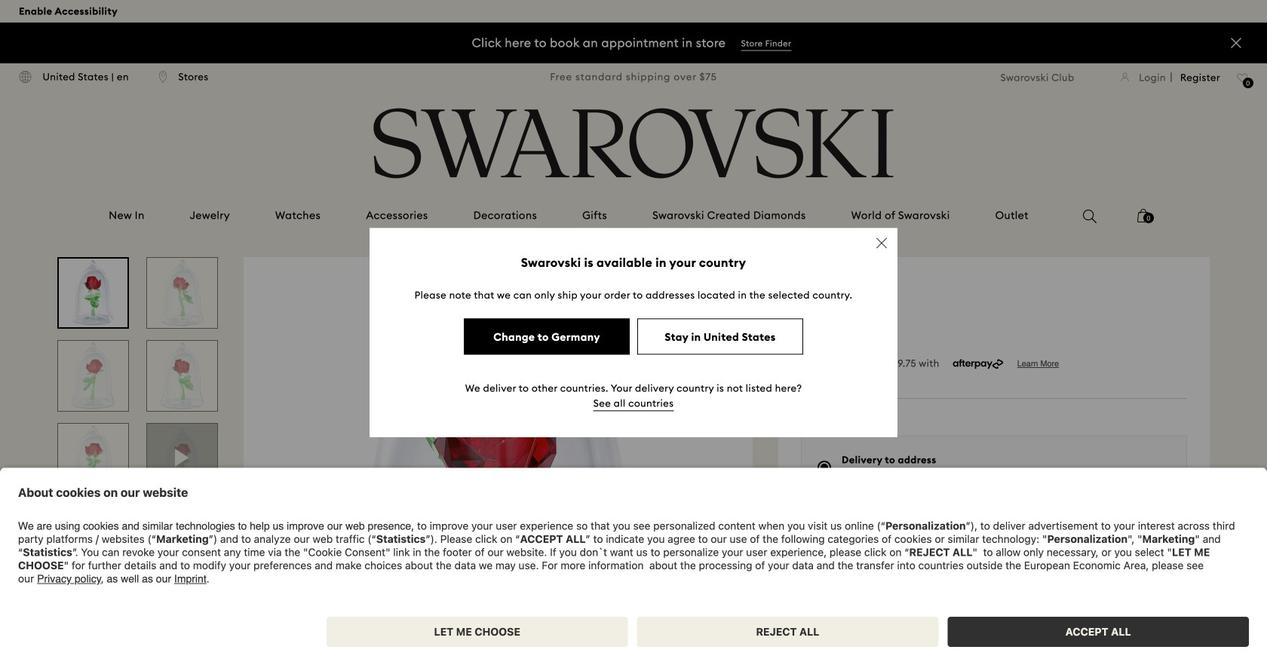 Task type: locate. For each thing, give the bounding box(es) containing it.
shipping image
[[802, 657, 815, 666]]

left-wishlist image image
[[1238, 73, 1249, 83]]

None radio
[[818, 531, 832, 545]]

enchanted rose - swarovski, 5230478 image
[[57, 257, 129, 329], [146, 257, 218, 329], [244, 257, 753, 666], [57, 340, 129, 412], [146, 340, 218, 412], [57, 423, 129, 495], [57, 506, 129, 578], [57, 589, 129, 661]]

None radio
[[818, 461, 832, 475]]

left login image
[[1122, 73, 1130, 82]]

5 of 8 group
[[57, 589, 129, 661]]



Task type: describe. For each thing, give the bounding box(es) containing it.
swarovski image
[[369, 108, 899, 179]]

left-locator image image
[[159, 71, 167, 84]]

country-selector image image
[[19, 71, 32, 84]]

8 of 8 group
[[146, 423, 218, 495]]

cart-mobile image image
[[1138, 209, 1150, 223]]

close image
[[877, 238, 888, 249]]

search image image
[[1084, 210, 1097, 223]]



